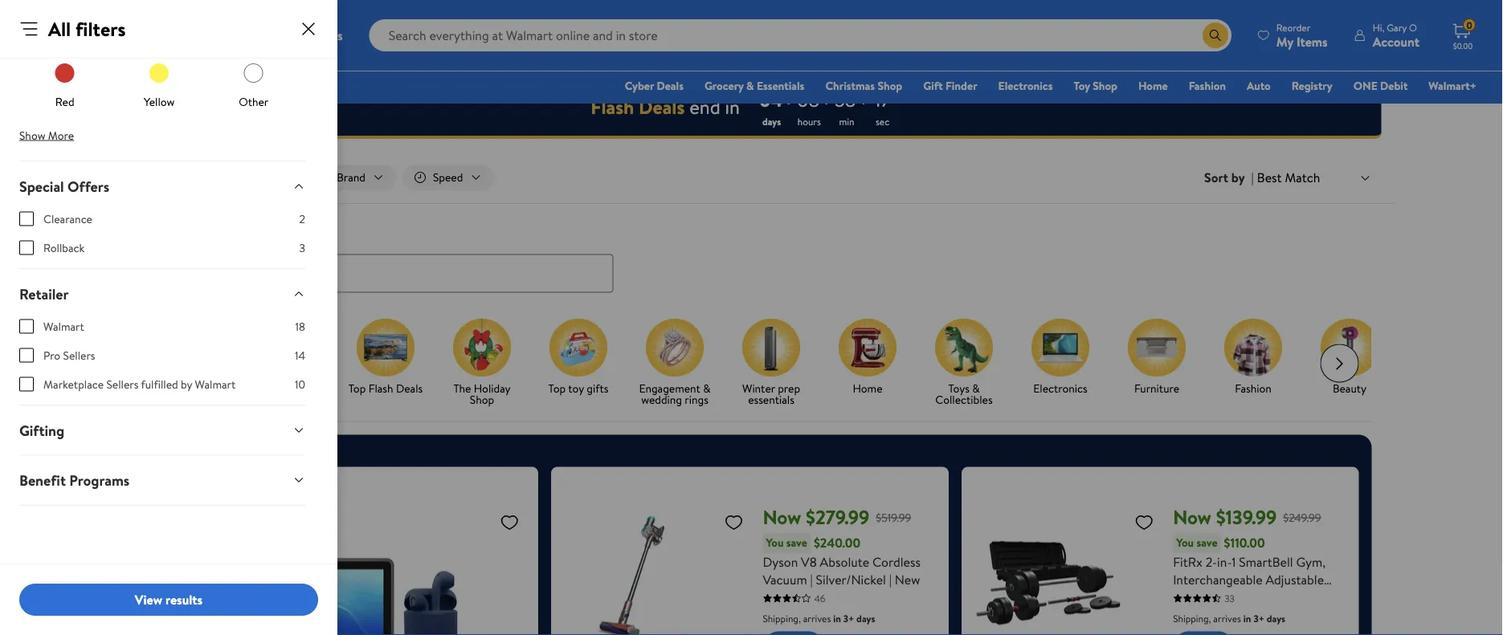 Task type: locate. For each thing, give the bounding box(es) containing it.
: for 08
[[825, 91, 828, 108]]

gift finder link
[[916, 77, 985, 94]]

now for now $139.99
[[1173, 504, 1211, 531]]

0 vertical spatial electronics link
[[991, 77, 1060, 94]]

shipping,
[[763, 612, 801, 626], [1173, 612, 1211, 626]]

& right 'engagement'
[[703, 380, 710, 396]]

fashion down fashion 'image'
[[1235, 380, 1271, 396]]

walmart right fulfilled
[[195, 377, 236, 392]]

add to favorites list, fitrx 2-in-1 smartbell gym, interchangeable adjustable dumbbells and barbell weight set, 100lbs. image
[[1134, 512, 1154, 532]]

2 top from the left
[[548, 380, 565, 396]]

sort
[[1204, 169, 1228, 186]]

1 horizontal spatial in
[[833, 612, 841, 626]]

days for now $279.99
[[856, 612, 875, 626]]

0 horizontal spatial save
[[786, 535, 807, 551]]

electronics link
[[991, 77, 1060, 94], [1018, 319, 1102, 397]]

1 shipping, from the left
[[763, 612, 801, 626]]

save up v8
[[786, 535, 807, 551]]

gifts
[[586, 380, 608, 396]]

the
[[453, 380, 471, 396]]

1 vertical spatial sellers
[[106, 377, 138, 392]]

3+ down and
[[1254, 612, 1264, 626]]

1 horizontal spatial days
[[856, 612, 875, 626]]

by right sort
[[1231, 169, 1245, 186]]

top toy gifts link
[[536, 319, 620, 397]]

shop inside 'link'
[[1093, 78, 1117, 94]]

1 now from the left
[[763, 504, 801, 531]]

the holiday shop image
[[453, 319, 511, 376]]

engagement & wedding rings image
[[646, 319, 703, 376]]

$240.00
[[814, 534, 861, 552]]

benefit programs
[[19, 471, 130, 491]]

1 horizontal spatial shipping,
[[1173, 612, 1211, 626]]

arrives inside now $279.99 group
[[803, 612, 831, 626]]

close panel image
[[299, 19, 318, 39]]

1 horizontal spatial you
[[1176, 535, 1194, 551]]

days down 04
[[762, 114, 781, 128]]

2 shipping, arrives in 3+ days from the left
[[1173, 612, 1285, 626]]

marketplace sellers fulfilled by walmart
[[43, 377, 236, 392]]

1 top from the left
[[348, 380, 365, 396]]

2 arrives from the left
[[1213, 612, 1241, 626]]

top
[[348, 380, 365, 396], [548, 380, 565, 396]]

& inside toys & collectibles
[[972, 380, 979, 396]]

days down barbell
[[1267, 612, 1285, 626]]

special offers button
[[6, 162, 318, 211]]

0 vertical spatial home link
[[1131, 77, 1175, 94]]

1 horizontal spatial &
[[746, 78, 754, 94]]

: right 58
[[862, 91, 866, 108]]

in right end
[[725, 93, 740, 120]]

1 horizontal spatial sellers
[[106, 377, 138, 392]]

gift
[[923, 78, 943, 94]]

in-
[[1217, 553, 1232, 571]]

& right toys
[[972, 380, 979, 396]]

1 horizontal spatial now
[[1173, 504, 1211, 531]]

now inside group
[[763, 504, 801, 531]]

engagement & wedding rings link
[[633, 319, 716, 409]]

1 horizontal spatial :
[[825, 91, 828, 108]]

days
[[762, 114, 781, 128], [856, 612, 875, 626], [1267, 612, 1285, 626]]

christmas
[[825, 78, 875, 94]]

shop inside the holiday shop
[[469, 392, 494, 407]]

more
[[48, 128, 74, 143]]

shop inside shop all flash deals
[[256, 380, 281, 396]]

top flash deals image
[[356, 319, 414, 376]]

arrives for $279.99
[[803, 612, 831, 626]]

0 horizontal spatial in
[[725, 93, 740, 120]]

top down top flash deals image
[[348, 380, 365, 396]]

grocery
[[705, 78, 744, 94]]

0 vertical spatial by
[[1231, 169, 1245, 186]]

collectibles
[[935, 392, 992, 407]]

v8
[[801, 553, 817, 571]]

1 vertical spatial home
[[852, 380, 882, 396]]

in inside timer
[[725, 93, 740, 120]]

1 : from the left
[[787, 91, 791, 108]]

benefit
[[19, 471, 66, 491]]

save for $139.99
[[1197, 535, 1218, 551]]

None checkbox
[[19, 212, 34, 227], [19, 378, 34, 392], [19, 212, 34, 227], [19, 378, 34, 392]]

1 all from the left
[[187, 380, 198, 396]]

1 horizontal spatial fashion
[[1235, 380, 1271, 396]]

1 you from the left
[[766, 535, 784, 551]]

hours
[[798, 114, 821, 128]]

1 horizontal spatial walmart
[[195, 377, 236, 392]]

sellers for marketplace
[[106, 377, 138, 392]]

in inside now $279.99 group
[[833, 612, 841, 626]]

shipping, down the 'dumbbells'
[[1173, 612, 1211, 626]]

0 horizontal spatial :
[[787, 91, 791, 108]]

0 horizontal spatial by
[[181, 377, 192, 392]]

top inside "link"
[[548, 380, 565, 396]]

you up dyson
[[766, 535, 784, 551]]

0 vertical spatial home
[[1138, 78, 1168, 94]]

: inside 08 : hours
[[825, 91, 828, 108]]

1 horizontal spatial top
[[548, 380, 565, 396]]

1 horizontal spatial shipping, arrives in 3+ days
[[1173, 612, 1285, 626]]

top left the toy
[[548, 380, 565, 396]]

0 horizontal spatial shipping, arrives in 3+ days
[[763, 612, 875, 626]]

arrives down 46
[[803, 612, 831, 626]]

1 vertical spatial fashion
[[1235, 380, 1271, 396]]

& left 04
[[746, 78, 754, 94]]

days down "silver/nickel"
[[856, 612, 875, 626]]

vacuum
[[763, 571, 807, 589]]

the holiday shop link
[[440, 319, 523, 409]]

all inside shop all flash deals
[[283, 380, 294, 396]]

2 horizontal spatial in
[[1244, 612, 1251, 626]]

1 horizontal spatial flash
[[368, 380, 393, 396]]

2 you from the left
[[1176, 535, 1194, 551]]

0 horizontal spatial &
[[703, 380, 710, 396]]

home down home image
[[852, 380, 882, 396]]

save
[[786, 535, 807, 551], [1197, 535, 1218, 551]]

you inside you save $240.00 dyson v8 absolute cordless vacuum | silver/nickel | new
[[766, 535, 784, 551]]

2 horizontal spatial &
[[972, 380, 979, 396]]

now up fitrx
[[1173, 504, 1211, 531]]

all filters dialog
[[0, 0, 337, 635]]

all for flash
[[283, 380, 294, 396]]

1 vertical spatial walmart
[[195, 377, 236, 392]]

auto
[[1247, 78, 1271, 94]]

top flash deals
[[348, 380, 422, 396]]

fashion left auto link
[[1189, 78, 1226, 94]]

view results
[[135, 591, 203, 609]]

shipping, for now $279.99
[[763, 612, 801, 626]]

now $279.99 group
[[564, 480, 936, 635]]

0 vertical spatial electronics
[[998, 78, 1053, 94]]

you
[[766, 535, 784, 551], [1176, 535, 1194, 551]]

home right toy shop 'link'
[[1138, 78, 1168, 94]]

home link
[[1131, 77, 1175, 94], [825, 319, 909, 397]]

3+ inside now $279.99 group
[[843, 612, 854, 626]]

1 horizontal spatial arrives
[[1213, 612, 1241, 626]]

all filters
[[48, 15, 126, 42]]

sort and filter section element
[[109, 152, 1394, 203]]

toy
[[568, 380, 584, 396]]

results
[[165, 591, 203, 609]]

home
[[1138, 78, 1168, 94], [852, 380, 882, 396]]

: inside 58 : min
[[862, 91, 866, 108]]

17 sec
[[875, 86, 890, 128]]

essentials
[[757, 78, 804, 94]]

0 vertical spatial fashion
[[1189, 78, 1226, 94]]

deals inside shop all flash deals
[[275, 392, 302, 407]]

1 shipping, arrives in 3+ days from the left
[[763, 612, 875, 626]]

view
[[135, 591, 162, 609]]

3+ down "silver/nickel"
[[843, 612, 854, 626]]

days for now $139.99
[[1267, 612, 1285, 626]]

save inside you save $240.00 dyson v8 absolute cordless vacuum | silver/nickel | new
[[786, 535, 807, 551]]

set,
[[1173, 606, 1195, 624]]

auto link
[[1240, 77, 1278, 94]]

| right sort
[[1251, 169, 1254, 186]]

1 vertical spatial by
[[181, 377, 192, 392]]

2 now from the left
[[1173, 504, 1211, 531]]

0 horizontal spatial top
[[348, 380, 365, 396]]

1 arrives from the left
[[803, 612, 831, 626]]

0 horizontal spatial 3+
[[843, 612, 854, 626]]

shipping, arrives in 3+ days inside now $279.99 group
[[763, 612, 875, 626]]

2 shipping, from the left
[[1173, 612, 1211, 626]]

in down and
[[1244, 612, 1251, 626]]

grocery & essentials
[[705, 78, 804, 94]]

finder
[[946, 78, 977, 94]]

0 horizontal spatial you
[[766, 535, 784, 551]]

0 horizontal spatial now
[[763, 504, 801, 531]]

you up fitrx
[[1176, 535, 1194, 551]]

2 horizontal spatial |
[[1251, 169, 1254, 186]]

& inside engagement & wedding rings
[[703, 380, 710, 396]]

0 horizontal spatial walmart
[[43, 319, 84, 335]]

$249.99
[[1283, 510, 1321, 526]]

2 horizontal spatial :
[[862, 91, 866, 108]]

all left "10" at bottom left
[[283, 380, 294, 396]]

shipping, arrives in 3+ days for $139.99
[[1173, 612, 1285, 626]]

group
[[154, 480, 526, 635]]

by left deals
[[181, 377, 192, 392]]

pro
[[43, 348, 60, 364]]

save inside you save $110.00 fitrx 2-in-1 smartbell gym, interchangeable adjustable dumbbells and barbell weight set, 100lbs.
[[1197, 535, 1218, 551]]

electronics left toy
[[998, 78, 1053, 94]]

shop all flash deals link
[[247, 319, 331, 409]]

1 save from the left
[[786, 535, 807, 551]]

days inside now $279.99 group
[[856, 612, 875, 626]]

&
[[746, 78, 754, 94], [703, 380, 710, 396], [972, 380, 979, 396]]

by
[[1231, 169, 1245, 186], [181, 377, 192, 392]]

toy shop
[[1074, 78, 1117, 94]]

0 horizontal spatial days
[[762, 114, 781, 128]]

by inside retailer group
[[181, 377, 192, 392]]

0 horizontal spatial all
[[187, 380, 198, 396]]

3 : from the left
[[862, 91, 866, 108]]

deals
[[200, 380, 225, 396]]

deals
[[657, 78, 684, 94], [639, 93, 685, 120], [396, 380, 422, 396], [275, 392, 302, 407]]

show more
[[19, 128, 74, 143]]

now up dyson
[[763, 504, 801, 531]]

gifting button
[[6, 407, 318, 456]]

| left 'new'
[[889, 571, 892, 589]]

shipping, arrives in 3+ days down 46
[[763, 612, 875, 626]]

0 horizontal spatial shipping,
[[763, 612, 801, 626]]

Search in Flash Deals search field
[[128, 254, 613, 293]]

0 vertical spatial fashion link
[[1181, 77, 1233, 94]]

3+ for now $139.99
[[1254, 612, 1264, 626]]

1 horizontal spatial by
[[1231, 169, 1245, 186]]

furniture image
[[1128, 319, 1185, 376]]

1 horizontal spatial save
[[1197, 535, 1218, 551]]

0 horizontal spatial arrives
[[803, 612, 831, 626]]

| right vacuum in the right bottom of the page
[[810, 571, 813, 589]]

14
[[295, 348, 305, 364]]

retailer button
[[6, 270, 318, 319]]

in down "silver/nickel"
[[833, 612, 841, 626]]

beauty
[[1332, 380, 1366, 396]]

all left deals
[[187, 380, 198, 396]]

2 3+ from the left
[[1254, 612, 1264, 626]]

1 horizontal spatial all
[[283, 380, 294, 396]]

electronics image
[[1031, 319, 1089, 376]]

2 horizontal spatial flash
[[591, 93, 634, 120]]

: right 04
[[787, 91, 791, 108]]

you inside you save $110.00 fitrx 2-in-1 smartbell gym, interchangeable adjustable dumbbells and barbell weight set, 100lbs.
[[1176, 535, 1194, 551]]

all
[[187, 380, 198, 396], [283, 380, 294, 396]]

electronics down electronics image
[[1033, 380, 1087, 396]]

shipping, down vacuum in the right bottom of the page
[[763, 612, 801, 626]]

2 all from the left
[[283, 380, 294, 396]]

& for toys
[[972, 380, 979, 396]]

arrives down 33
[[1213, 612, 1241, 626]]

0 horizontal spatial flash
[[297, 380, 321, 396]]

2 save from the left
[[1197, 535, 1218, 551]]

sellers for pro
[[63, 348, 95, 364]]

toys
[[948, 380, 969, 396]]

1 horizontal spatial 3+
[[1254, 612, 1264, 626]]

timer
[[122, 78, 1381, 139]]

toys & collectibles image
[[935, 319, 993, 376]]

in
[[725, 93, 740, 120], [833, 612, 841, 626], [1244, 612, 1251, 626]]

0 horizontal spatial home link
[[825, 319, 909, 397]]

: inside 04 : days
[[787, 91, 791, 108]]

yellow
[[144, 94, 175, 110]]

shipping, for now $139.99
[[1173, 612, 1211, 626]]

walmart up 'pro sellers'
[[43, 319, 84, 335]]

save up 2-
[[1197, 535, 1218, 551]]

shop
[[878, 78, 902, 94], [1093, 78, 1117, 94], [160, 380, 184, 396], [256, 380, 281, 396], [469, 392, 494, 407]]

None checkbox
[[19, 241, 34, 255], [19, 320, 34, 334], [19, 349, 34, 363], [19, 241, 34, 255], [19, 320, 34, 334], [19, 349, 34, 363]]

shipping, inside now $279.99 group
[[763, 612, 801, 626]]

programs
[[69, 471, 130, 491]]

0 horizontal spatial sellers
[[63, 348, 95, 364]]

0 vertical spatial sellers
[[63, 348, 95, 364]]

adjustable
[[1266, 571, 1324, 589]]

all for deals
[[187, 380, 198, 396]]

marketplace
[[43, 377, 104, 392]]

pro sellers
[[43, 348, 95, 364]]

sellers left fulfilled
[[106, 377, 138, 392]]

: right 08
[[825, 91, 828, 108]]

1 horizontal spatial home
[[1138, 78, 1168, 94]]

new
[[895, 571, 920, 589]]

sellers right pro
[[63, 348, 95, 364]]

2 horizontal spatial days
[[1267, 612, 1285, 626]]

all
[[48, 15, 71, 42]]

shipping, arrives in 3+ days down 33
[[1173, 612, 1285, 626]]

1 3+ from the left
[[843, 612, 854, 626]]

None search field
[[109, 223, 1394, 293]]

1 vertical spatial home link
[[825, 319, 909, 397]]

0 horizontal spatial fashion
[[1189, 78, 1226, 94]]

silver/nickel
[[816, 571, 886, 589]]

walmart+
[[1429, 78, 1477, 94]]

0 vertical spatial walmart
[[43, 319, 84, 335]]

2 : from the left
[[825, 91, 828, 108]]



Task type: describe. For each thing, give the bounding box(es) containing it.
top for top flash deals
[[348, 380, 365, 396]]

you for now $279.99
[[766, 535, 784, 551]]

days inside 04 : days
[[762, 114, 781, 128]]

2
[[299, 211, 305, 227]]

gym,
[[1296, 553, 1326, 571]]

arrives for $139.99
[[1213, 612, 1241, 626]]

shop all deals link
[[151, 319, 234, 397]]

absolute
[[820, 553, 869, 571]]

show more button
[[6, 123, 87, 149]]

$279.99
[[806, 504, 870, 531]]

walmart+ link
[[1421, 77, 1484, 94]]

benefit programs button
[[6, 456, 318, 505]]

rings
[[684, 392, 708, 407]]

10
[[295, 377, 305, 392]]

shipping, arrives in 3+ days for $279.99
[[763, 612, 875, 626]]

furniture link
[[1115, 319, 1198, 397]]

& for engagement
[[703, 380, 710, 396]]

add to favorites list, dyson v8 absolute cordless vacuum | silver/nickel | new image
[[724, 512, 744, 532]]

& for grocery
[[746, 78, 754, 94]]

1 vertical spatial electronics
[[1033, 380, 1087, 396]]

shop all flash deals
[[256, 380, 321, 407]]

now for now $279.99
[[763, 504, 801, 531]]

1
[[1232, 553, 1236, 571]]

flash inside shop all flash deals
[[297, 380, 321, 396]]

end
[[689, 93, 721, 120]]

1 horizontal spatial home link
[[1131, 77, 1175, 94]]

1 horizontal spatial |
[[889, 571, 892, 589]]

2-
[[1206, 553, 1217, 571]]

sec
[[876, 114, 889, 128]]

clearance
[[43, 211, 92, 227]]

smartbell
[[1239, 553, 1293, 571]]

now $139.99 $249.99
[[1173, 504, 1321, 531]]

weight
[[1300, 589, 1340, 606]]

beauty link
[[1308, 319, 1391, 397]]

: for 58
[[862, 91, 866, 108]]

fashion image
[[1224, 319, 1282, 376]]

flash deals image
[[260, 319, 318, 376]]

christmas shop link
[[818, 77, 910, 94]]

cyber
[[625, 78, 654, 94]]

Walmart Site-Wide search field
[[369, 19, 1231, 51]]

special offers
[[19, 177, 109, 197]]

other
[[239, 94, 269, 110]]

17
[[875, 86, 890, 113]]

barbell
[[1258, 589, 1297, 606]]

registry link
[[1284, 77, 1340, 94]]

christmas shop
[[825, 78, 902, 94]]

winter prep essentials
[[742, 380, 800, 407]]

gifting
[[19, 421, 64, 441]]

top toy gifts image
[[549, 319, 607, 376]]

color group
[[19, 0, 305, 116]]

engagement & wedding rings
[[639, 380, 710, 407]]

home image
[[838, 319, 896, 376]]

shop all deals
[[160, 380, 225, 396]]

cordless
[[872, 553, 921, 571]]

offers
[[67, 177, 109, 197]]

one debit
[[1353, 78, 1408, 94]]

holiday
[[473, 380, 510, 396]]

save for $279.99
[[786, 535, 807, 551]]

filters
[[75, 15, 126, 42]]

toy shop link
[[1066, 77, 1125, 94]]

46
[[814, 592, 825, 605]]

toy
[[1074, 78, 1090, 94]]

08
[[797, 86, 819, 113]]

in for now $279.99
[[833, 612, 841, 626]]

: for 04
[[787, 91, 791, 108]]

top for top toy gifts
[[548, 380, 565, 396]]

now $279.99 $519.99
[[763, 504, 911, 531]]

fitrx
[[1173, 553, 1203, 571]]

by inside 'sort and filter section' element
[[1231, 169, 1245, 186]]

walmart image
[[26, 22, 130, 48]]

winter prep essentials image
[[742, 319, 800, 376]]

yellow button
[[144, 59, 175, 110]]

engagement
[[639, 380, 700, 396]]

0 horizontal spatial |
[[810, 571, 813, 589]]

search image
[[141, 267, 154, 280]]

prep
[[777, 380, 800, 396]]

in for now $139.99
[[1244, 612, 1251, 626]]

beauty image
[[1320, 319, 1378, 376]]

min
[[839, 114, 854, 128]]

retailer group
[[19, 319, 305, 406]]

next slide for chipmodulewithimages list image
[[1320, 344, 1359, 383]]

registry
[[1292, 78, 1333, 94]]

1 vertical spatial electronics link
[[1018, 319, 1102, 397]]

timer containing 04
[[122, 78, 1381, 139]]

you for now $139.99
[[1176, 535, 1194, 551]]

the holiday shop
[[453, 380, 510, 407]]

fulfilled
[[141, 377, 178, 392]]

add to favorites list, open box | dell chromebook | newest os | 11.6-inch | intel celeron | 4gb ram 16gb | bundle: wireless mouse, bluetooth/wireless airbuds by certified 2 day express image
[[500, 512, 519, 532]]

$110.00
[[1224, 534, 1265, 552]]

dyson
[[763, 553, 798, 571]]

top toy gifts
[[548, 380, 608, 396]]

flash deals end in 4 days 8 hours 58 minutes 17 seconds element
[[591, 93, 740, 120]]

0 horizontal spatial home
[[852, 380, 882, 396]]

$0.00
[[1453, 40, 1473, 51]]

special offers group
[[19, 211, 305, 269]]

toys & collectibles
[[935, 380, 992, 407]]

gift finder
[[923, 78, 977, 94]]

cyber deals
[[625, 78, 684, 94]]

you save $240.00 dyson v8 absolute cordless vacuum | silver/nickel | new
[[763, 534, 921, 589]]

33
[[1224, 592, 1235, 605]]

100lbs.
[[1198, 606, 1235, 624]]

special
[[19, 177, 64, 197]]

Search search field
[[369, 19, 1231, 51]]

one debit link
[[1346, 77, 1415, 94]]

winter
[[742, 380, 775, 396]]

| inside 'sort and filter section' element
[[1251, 169, 1254, 186]]

essentials
[[748, 392, 794, 407]]

toys & collectibles link
[[922, 319, 1005, 409]]

wedding
[[641, 392, 682, 407]]

interchangeable
[[1173, 571, 1263, 589]]

retailer
[[19, 284, 69, 304]]

0
[[1466, 18, 1472, 32]]

$519.99
[[876, 510, 911, 526]]

04 : days
[[759, 86, 791, 128]]

3+ for now $279.99
[[843, 612, 854, 626]]

1 vertical spatial fashion link
[[1211, 319, 1295, 397]]



Task type: vqa. For each thing, say whether or not it's contained in the screenshot.


